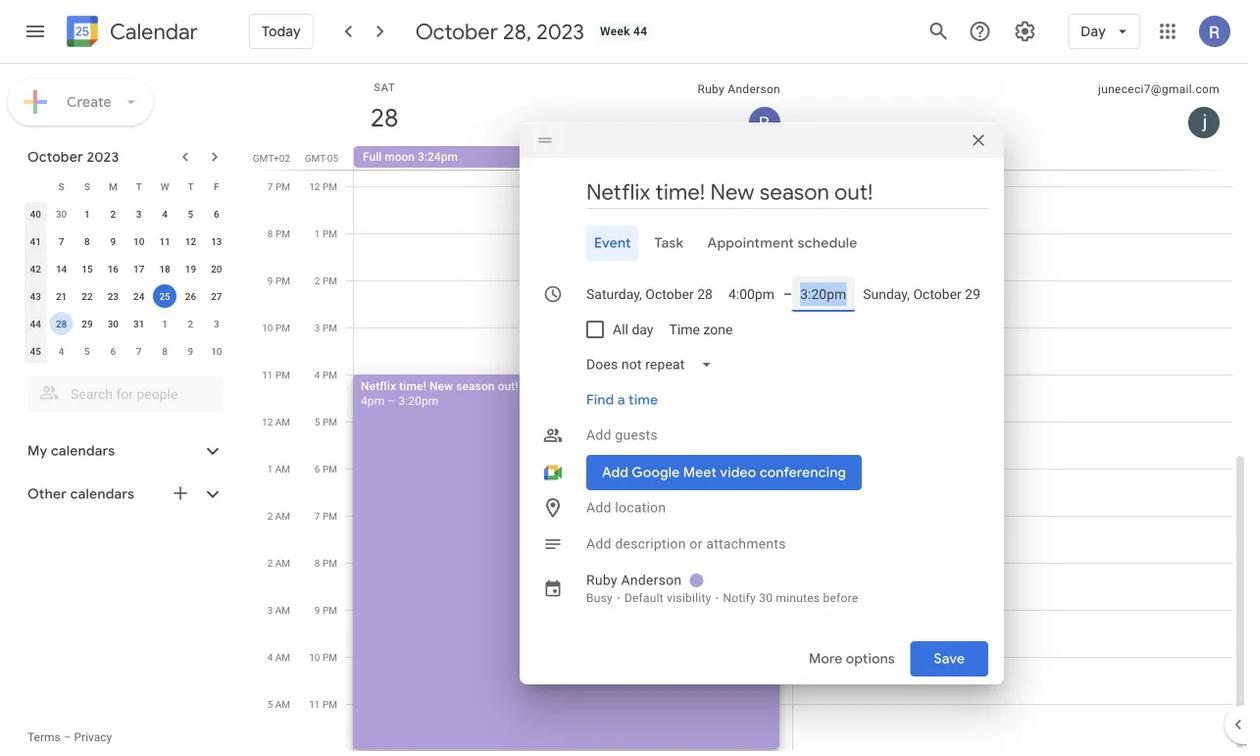 Task type: locate. For each thing, give the bounding box(es) containing it.
s up september 30 element
[[58, 180, 64, 192]]

9 pm right 3 am
[[315, 604, 337, 616]]

2 right "november 1" element
[[188, 318, 193, 330]]

29 element
[[75, 312, 99, 335]]

0 horizontal spatial ruby anderson
[[587, 572, 682, 588]]

calendars for other calendars
[[70, 486, 134, 503]]

15 element
[[75, 257, 99, 281]]

5 down 4 am in the bottom of the page
[[267, 698, 273, 710]]

Search for people text field
[[39, 377, 212, 412]]

12 right the 11 element
[[185, 235, 196, 247]]

1 vertical spatial –
[[388, 394, 396, 408]]

today button
[[249, 8, 314, 55]]

minutes
[[776, 591, 820, 605]]

End time text field
[[801, 282, 848, 306]]

6 left november 7 element
[[110, 345, 116, 357]]

add down add location
[[587, 536, 612, 552]]

add down find
[[587, 427, 612, 443]]

10
[[133, 235, 145, 247], [262, 322, 273, 333], [211, 345, 222, 357], [309, 651, 320, 663]]

1 right 31 "element"
[[162, 318, 168, 330]]

2 horizontal spatial –
[[784, 286, 793, 302]]

7 down '6 pm'
[[315, 510, 320, 522]]

20 element
[[205, 257, 228, 281]]

30 right '40'
[[56, 208, 67, 220]]

1 horizontal spatial october
[[416, 18, 498, 45]]

row group containing 40
[[23, 200, 230, 365]]

10 pm left 3 pm
[[262, 322, 290, 333]]

t
[[136, 180, 142, 192], [188, 180, 194, 192]]

40
[[30, 208, 41, 220]]

0 horizontal spatial 11
[[159, 235, 170, 247]]

0 vertical spatial 8 pm
[[268, 228, 290, 239]]

15
[[82, 263, 93, 275]]

november 8 element
[[153, 339, 177, 363]]

row group
[[23, 200, 230, 365]]

1 vertical spatial 6
[[110, 345, 116, 357]]

other calendars
[[27, 486, 134, 503]]

day button
[[1068, 8, 1141, 55]]

2 s from the left
[[84, 180, 90, 192]]

1 horizontal spatial 9 pm
[[315, 604, 337, 616]]

t right w
[[188, 180, 194, 192]]

gmt-
[[305, 152, 327, 164]]

18 element
[[153, 257, 177, 281]]

row containing 40
[[23, 200, 230, 228]]

11 inside october 2023 "grid"
[[159, 235, 170, 247]]

0 vertical spatial 10 pm
[[262, 322, 290, 333]]

1 vertical spatial 2 am
[[267, 557, 290, 569]]

attachments
[[707, 536, 786, 552]]

ruby anderson up default in the bottom of the page
[[587, 572, 682, 588]]

1 vertical spatial october
[[27, 148, 83, 166]]

2 vertical spatial 30
[[759, 591, 773, 605]]

tab list containing event
[[536, 226, 989, 261]]

to element
[[784, 286, 793, 302]]

8 pm
[[268, 228, 290, 239], [315, 557, 337, 569]]

0 horizontal spatial –
[[63, 731, 71, 744]]

anderson up full moon 3:24pm row
[[728, 82, 781, 96]]

time zone button
[[662, 312, 741, 347]]

11 right 10 element
[[159, 235, 170, 247]]

Add title text field
[[587, 178, 989, 207]]

1 horizontal spatial 11 pm
[[309, 698, 337, 710]]

6 inside the 28 grid
[[315, 463, 320, 475]]

november 6 element
[[101, 339, 125, 363]]

1 for 1 pm
[[315, 228, 320, 239]]

1 vertical spatial 30
[[108, 318, 119, 330]]

8
[[268, 228, 273, 239], [84, 235, 90, 247], [162, 345, 168, 357], [315, 557, 320, 569]]

– right 4pm
[[388, 394, 396, 408]]

1 horizontal spatial 7 pm
[[315, 510, 337, 522]]

0 horizontal spatial 12
[[185, 235, 196, 247]]

am up 5 am
[[275, 651, 290, 663]]

3 up 4 am in the bottom of the page
[[267, 604, 273, 616]]

11 pm up 12 am
[[262, 369, 290, 381]]

settings menu image
[[1013, 20, 1037, 43]]

ruby
[[698, 82, 725, 96], [587, 572, 618, 588]]

calendars inside dropdown button
[[70, 486, 134, 503]]

None search field
[[0, 369, 243, 412]]

0 vertical spatial add
[[587, 427, 612, 443]]

anderson
[[728, 82, 781, 96], [621, 572, 682, 588]]

28 left 29 at left
[[56, 318, 67, 330]]

0 vertical spatial 9 pm
[[268, 275, 290, 286]]

– right start time text field
[[784, 286, 793, 302]]

7 pm down '6 pm'
[[315, 510, 337, 522]]

4 up 5 am
[[267, 651, 273, 663]]

28
[[369, 102, 397, 134], [56, 318, 67, 330]]

8 pm down '6 pm'
[[315, 557, 337, 569]]

add guests
[[587, 427, 658, 443]]

6
[[214, 208, 219, 220], [110, 345, 116, 357], [315, 463, 320, 475]]

new
[[429, 379, 453, 393]]

7 row from the top
[[23, 337, 230, 365]]

1 vertical spatial 11
[[262, 369, 273, 381]]

1 horizontal spatial 2023
[[537, 18, 585, 45]]

4 row from the top
[[23, 255, 230, 282]]

0 horizontal spatial 9 pm
[[268, 275, 290, 286]]

0 vertical spatial 6
[[214, 208, 219, 220]]

9 left 10 element
[[110, 235, 116, 247]]

1 row from the top
[[23, 173, 230, 200]]

row
[[23, 173, 230, 200], [23, 200, 230, 228], [23, 228, 230, 255], [23, 255, 230, 282], [23, 282, 230, 310], [23, 310, 230, 337], [23, 337, 230, 365]]

0 horizontal spatial anderson
[[621, 572, 682, 588]]

28 down sat at the left top
[[369, 102, 397, 134]]

3 row from the top
[[23, 228, 230, 255]]

zone
[[704, 321, 733, 338]]

1 horizontal spatial 28
[[369, 102, 397, 134]]

5 row from the top
[[23, 282, 230, 310]]

1 horizontal spatial anderson
[[728, 82, 781, 96]]

4 for november 4 element
[[59, 345, 64, 357]]

appointment
[[708, 234, 794, 252]]

1 down 12 am
[[267, 463, 273, 475]]

1 horizontal spatial s
[[84, 180, 90, 192]]

1 vertical spatial anderson
[[621, 572, 682, 588]]

am down 4 am in the bottom of the page
[[275, 698, 290, 710]]

0 vertical spatial 30
[[56, 208, 67, 220]]

1 horizontal spatial 12
[[262, 416, 273, 428]]

add guests button
[[579, 418, 989, 453]]

12 up 1 am
[[262, 416, 273, 428]]

28 column header
[[354, 64, 793, 146]]

2 row from the top
[[23, 200, 230, 228]]

4 down 3 pm
[[315, 369, 320, 381]]

2 vertical spatial 6
[[315, 463, 320, 475]]

1 horizontal spatial 44
[[634, 25, 648, 38]]

2 up 3 am
[[267, 557, 273, 569]]

0 vertical spatial anderson
[[728, 82, 781, 96]]

add for add description or attachments
[[587, 536, 612, 552]]

1 add from the top
[[587, 427, 612, 443]]

0 horizontal spatial t
[[136, 180, 142, 192]]

1 vertical spatial 2023
[[87, 148, 119, 166]]

s
[[58, 180, 64, 192], [84, 180, 90, 192]]

0 horizontal spatial 11 pm
[[262, 369, 290, 381]]

12 pm
[[309, 180, 337, 192]]

0 vertical spatial 2 am
[[267, 510, 290, 522]]

13 element
[[205, 230, 228, 253]]

2 horizontal spatial 12
[[309, 180, 320, 192]]

30 right 29 element
[[108, 318, 119, 330]]

add left location
[[587, 500, 612, 516]]

12 inside '12' element
[[185, 235, 196, 247]]

ruby inside the 28 column header
[[698, 82, 725, 96]]

5 am from the top
[[275, 604, 290, 616]]

12 element
[[179, 230, 202, 253]]

s left m
[[84, 180, 90, 192]]

2023
[[537, 18, 585, 45], [87, 148, 119, 166]]

1 horizontal spatial 30
[[108, 318, 119, 330]]

0 horizontal spatial october
[[27, 148, 83, 166]]

7 pm
[[268, 180, 290, 192], [315, 510, 337, 522]]

3
[[136, 208, 142, 220], [214, 318, 219, 330], [315, 322, 320, 333], [267, 604, 273, 616]]

1 vertical spatial calendars
[[70, 486, 134, 503]]

2 vertical spatial add
[[587, 536, 612, 552]]

2 am
[[267, 510, 290, 522], [267, 557, 290, 569]]

2 vertical spatial –
[[63, 731, 71, 744]]

saturday, october 28 element
[[362, 95, 407, 140]]

my calendars
[[27, 442, 115, 460]]

season
[[456, 379, 495, 393]]

am up 4 am in the bottom of the page
[[275, 604, 290, 616]]

9 pm
[[268, 275, 290, 286], [315, 604, 337, 616]]

30 for september 30 element
[[56, 208, 67, 220]]

0 vertical spatial 7 pm
[[268, 180, 290, 192]]

tab list
[[536, 226, 989, 261]]

add inside dropdown button
[[587, 427, 612, 443]]

7 right 41
[[59, 235, 64, 247]]

None field
[[579, 347, 728, 383]]

ruby anderson up full moon 3:24pm row
[[698, 82, 781, 96]]

w
[[161, 180, 169, 192]]

– inside netflix time! new season out! 4pm – 3:20pm
[[388, 394, 396, 408]]

privacy
[[74, 731, 112, 744]]

9 left november 10 element
[[188, 345, 193, 357]]

1 vertical spatial 44
[[30, 318, 41, 330]]

7 pm down the gmt+02 at the left of page
[[268, 180, 290, 192]]

1 vertical spatial ruby anderson
[[587, 572, 682, 588]]

ruby anderson
[[698, 82, 781, 96], [587, 572, 682, 588]]

calendars inside dropdown button
[[51, 442, 115, 460]]

task button
[[647, 226, 692, 261]]

2 am down 1 am
[[267, 510, 290, 522]]

28 grid
[[251, 64, 1249, 752]]

6 down the f
[[214, 208, 219, 220]]

1 horizontal spatial ruby
[[698, 82, 725, 96]]

22 element
[[75, 284, 99, 308]]

2023 up m
[[87, 148, 119, 166]]

gmt-05
[[305, 152, 338, 164]]

12 down gmt-
[[309, 180, 320, 192]]

9 pm left 2 pm
[[268, 275, 290, 286]]

44 inside october 2023 "grid"
[[30, 318, 41, 330]]

27 element
[[205, 284, 228, 308]]

0 vertical spatial calendars
[[51, 442, 115, 460]]

october for october 2023
[[27, 148, 83, 166]]

44 left 28 element
[[30, 318, 41, 330]]

0 horizontal spatial 2023
[[87, 148, 119, 166]]

11 pm
[[262, 369, 290, 381], [309, 698, 337, 710]]

43
[[30, 290, 41, 302]]

8 pm left the 1 pm
[[268, 228, 290, 239]]

24 element
[[127, 284, 151, 308]]

today
[[262, 23, 301, 40]]

2 vertical spatial 11
[[309, 698, 320, 710]]

0 horizontal spatial 7 pm
[[268, 180, 290, 192]]

november 5 element
[[75, 339, 99, 363]]

default visibility
[[625, 591, 712, 605]]

14
[[56, 263, 67, 275]]

1 horizontal spatial ruby anderson
[[698, 82, 781, 96]]

0 horizontal spatial s
[[58, 180, 64, 192]]

0 horizontal spatial 30
[[56, 208, 67, 220]]

2023 right "28,"
[[537, 18, 585, 45]]

9
[[110, 235, 116, 247], [268, 275, 273, 286], [188, 345, 193, 357], [315, 604, 320, 616]]

description
[[615, 536, 686, 552]]

11 pm right 5 am
[[309, 698, 337, 710]]

2 add from the top
[[587, 500, 612, 516]]

0 horizontal spatial 28
[[56, 318, 67, 330]]

2 horizontal spatial 6
[[315, 463, 320, 475]]

am down 1 am
[[275, 510, 290, 522]]

3 right "november 2" element at top
[[214, 318, 219, 330]]

0 vertical spatial 11
[[159, 235, 170, 247]]

2 t from the left
[[188, 180, 194, 192]]

0 vertical spatial 28
[[369, 102, 397, 134]]

1 vertical spatial add
[[587, 500, 612, 516]]

am left 5 pm
[[275, 416, 290, 428]]

november 10 element
[[205, 339, 228, 363]]

11 up 12 am
[[262, 369, 273, 381]]

0 horizontal spatial 6
[[110, 345, 116, 357]]

0 vertical spatial ruby anderson
[[698, 82, 781, 96]]

row containing 42
[[23, 255, 230, 282]]

8 right november 7 element
[[162, 345, 168, 357]]

1 horizontal spatial –
[[388, 394, 396, 408]]

0 vertical spatial 12
[[309, 180, 320, 192]]

44
[[634, 25, 648, 38], [30, 318, 41, 330]]

m
[[109, 180, 117, 192]]

busy
[[587, 591, 613, 605]]

10 element
[[127, 230, 151, 253]]

0 horizontal spatial 10 pm
[[262, 322, 290, 333]]

find
[[587, 391, 614, 409]]

10 pm
[[262, 322, 290, 333], [309, 651, 337, 663]]

1 horizontal spatial t
[[188, 180, 194, 192]]

add for add location
[[587, 500, 612, 516]]

–
[[784, 286, 793, 302], [388, 394, 396, 408], [63, 731, 71, 744]]

3:24pm
[[418, 150, 458, 164]]

4 am from the top
[[275, 557, 290, 569]]

november 2 element
[[179, 312, 202, 335]]

3 pm
[[315, 322, 337, 333]]

2 horizontal spatial 11
[[309, 698, 320, 710]]

1 for "november 1" element
[[162, 318, 168, 330]]

calendars up other calendars
[[51, 442, 115, 460]]

4
[[162, 208, 168, 220], [59, 345, 64, 357], [315, 369, 320, 381], [267, 651, 273, 663]]

30 right notify
[[759, 591, 773, 605]]

26 element
[[179, 284, 202, 308]]

3:20pm
[[399, 394, 439, 408]]

28 element
[[50, 312, 73, 335]]

– right "terms"
[[63, 731, 71, 744]]

3 for november 3 element
[[214, 318, 219, 330]]

my
[[27, 442, 47, 460]]

2 pm
[[315, 275, 337, 286]]

9 inside 'november 9' element
[[188, 345, 193, 357]]

full moon 3:24pm
[[363, 150, 458, 164]]

6 right 1 am
[[315, 463, 320, 475]]

october 28, 2023
[[416, 18, 585, 45]]

44 right week
[[634, 25, 648, 38]]

4 up the 11 element
[[162, 208, 168, 220]]

10 right november 3 element
[[262, 322, 273, 333]]

september 30 element
[[50, 202, 73, 226]]

october for october 28, 2023
[[416, 18, 498, 45]]

privacy link
[[74, 731, 112, 744]]

0 horizontal spatial 44
[[30, 318, 41, 330]]

1 vertical spatial ruby
[[587, 572, 618, 588]]

1 down 12 pm
[[315, 228, 320, 239]]

16 element
[[101, 257, 125, 281]]

12 for 12 pm
[[309, 180, 320, 192]]

0 vertical spatial 2023
[[537, 18, 585, 45]]

october left "28,"
[[416, 18, 498, 45]]

11 right 5 am
[[309, 698, 320, 710]]

23 element
[[101, 284, 125, 308]]

october
[[416, 18, 498, 45], [27, 148, 83, 166]]

10 pm right 4 am in the bottom of the page
[[309, 651, 337, 663]]

1 vertical spatial 8 pm
[[315, 557, 337, 569]]

visibility
[[667, 591, 712, 605]]

0 vertical spatial october
[[416, 18, 498, 45]]

am up 3 am
[[275, 557, 290, 569]]

3 down 2 pm
[[315, 322, 320, 333]]

1 vertical spatial 7 pm
[[315, 510, 337, 522]]

t left w
[[136, 180, 142, 192]]

1 2 am from the top
[[267, 510, 290, 522]]

5 up '12' element
[[188, 208, 193, 220]]

calendars down the my calendars dropdown button
[[70, 486, 134, 503]]

7 am from the top
[[275, 698, 290, 710]]

20
[[211, 263, 222, 275]]

am left '6 pm'
[[275, 463, 290, 475]]

6 row from the top
[[23, 310, 230, 337]]

2 am from the top
[[275, 463, 290, 475]]

1 vertical spatial 9 pm
[[315, 604, 337, 616]]

row containing 43
[[23, 282, 230, 310]]

5 for 5 am
[[267, 698, 273, 710]]

4 left november 5 element
[[59, 345, 64, 357]]

2 down 1 am
[[267, 510, 273, 522]]

0 vertical spatial ruby
[[698, 82, 725, 96]]

1 horizontal spatial 10 pm
[[309, 651, 337, 663]]

2 am up 3 am
[[267, 557, 290, 569]]

5 right november 4 element
[[84, 345, 90, 357]]

1 vertical spatial 12
[[185, 235, 196, 247]]

1 horizontal spatial 6
[[214, 208, 219, 220]]

task
[[655, 234, 684, 252]]

3 add from the top
[[587, 536, 612, 552]]

moon
[[385, 150, 415, 164]]

2 vertical spatial 12
[[262, 416, 273, 428]]

1 vertical spatial 28
[[56, 318, 67, 330]]

add location
[[587, 500, 666, 516]]

8 up 15 element
[[84, 235, 90, 247]]

terms
[[27, 731, 61, 744]]

5 right 12 am
[[315, 416, 320, 428]]

0 vertical spatial 11 pm
[[262, 369, 290, 381]]

add for add guests
[[587, 427, 612, 443]]

october up september 30 element
[[27, 148, 83, 166]]

anderson up default in the bottom of the page
[[621, 572, 682, 588]]



Task type: vqa. For each thing, say whether or not it's contained in the screenshot.
THE 47 within the row
no



Task type: describe. For each thing, give the bounding box(es) containing it.
row group inside october 2023 "grid"
[[23, 200, 230, 365]]

time
[[669, 321, 700, 338]]

day
[[632, 321, 654, 338]]

event
[[594, 234, 631, 252]]

22
[[82, 290, 93, 302]]

october 2023 grid
[[19, 173, 230, 365]]

12 for 12
[[185, 235, 196, 247]]

sat 28
[[369, 81, 397, 134]]

9 right 3 am
[[315, 604, 320, 616]]

sat
[[374, 81, 396, 93]]

all day
[[613, 321, 654, 338]]

26
[[185, 290, 196, 302]]

november 1 element
[[153, 312, 177, 335]]

18
[[159, 263, 170, 275]]

day
[[1081, 23, 1106, 40]]

3 am
[[267, 604, 290, 616]]

12 am
[[262, 416, 290, 428]]

add description or attachments
[[587, 536, 786, 552]]

other calendars button
[[4, 479, 243, 510]]

14 element
[[50, 257, 73, 281]]

6 for november 6 element at the top of page
[[110, 345, 116, 357]]

6 for 6 pm
[[315, 463, 320, 475]]

3 am from the top
[[275, 510, 290, 522]]

3 for 3 am
[[267, 604, 273, 616]]

11 element
[[153, 230, 177, 253]]

23
[[108, 290, 119, 302]]

6 am from the top
[[275, 651, 290, 663]]

8 right 13 element at the top left of the page
[[268, 228, 273, 239]]

time!
[[399, 379, 426, 393]]

my calendars button
[[4, 435, 243, 467]]

9 right 20 element
[[268, 275, 273, 286]]

notify 30 minutes before
[[723, 591, 859, 605]]

21
[[56, 290, 67, 302]]

1 t from the left
[[136, 180, 142, 192]]

calendar element
[[63, 12, 198, 55]]

4pm
[[361, 394, 385, 408]]

25, today element
[[153, 284, 177, 308]]

default
[[625, 591, 664, 605]]

16
[[108, 263, 119, 275]]

25 cell
[[152, 282, 178, 310]]

appointment schedule button
[[700, 226, 866, 261]]

2 up 3 pm
[[315, 275, 320, 286]]

1 horizontal spatial 8 pm
[[315, 557, 337, 569]]

add other calendars image
[[171, 484, 190, 503]]

5 for november 5 element
[[84, 345, 90, 357]]

1 right september 30 element
[[84, 208, 90, 220]]

45
[[30, 345, 41, 357]]

time
[[629, 391, 658, 409]]

30 element
[[101, 312, 125, 335]]

create button
[[8, 78, 153, 126]]

event button
[[587, 226, 639, 261]]

17
[[133, 263, 145, 275]]

10 right 4 am in the bottom of the page
[[309, 651, 320, 663]]

31 element
[[127, 312, 151, 335]]

terms – privacy
[[27, 731, 112, 744]]

2 2 am from the top
[[267, 557, 290, 569]]

netflix time! new season out! 4pm – 3:20pm
[[361, 379, 519, 408]]

10 left the 11 element
[[133, 235, 145, 247]]

5 pm
[[315, 416, 337, 428]]

junececi7@gmail.com
[[1099, 82, 1220, 96]]

row containing 44
[[23, 310, 230, 337]]

october 2023
[[27, 148, 119, 166]]

guests
[[615, 427, 658, 443]]

time zone
[[669, 321, 733, 338]]

0 horizontal spatial ruby
[[587, 572, 618, 588]]

28 inside column header
[[369, 102, 397, 134]]

november 9 element
[[179, 339, 202, 363]]

november 3 element
[[205, 312, 228, 335]]

anderson inside the 28 column header
[[728, 82, 781, 96]]

19
[[185, 263, 196, 275]]

netflix
[[361, 379, 396, 393]]

1 for 1 am
[[267, 463, 273, 475]]

05
[[327, 152, 338, 164]]

1 vertical spatial 10 pm
[[309, 651, 337, 663]]

appointment schedule
[[708, 234, 858, 252]]

5 am
[[267, 698, 290, 710]]

7 right november 6 element at the top of page
[[136, 345, 142, 357]]

3 up 10 element
[[136, 208, 142, 220]]

main drawer image
[[24, 20, 47, 43]]

2 down m
[[110, 208, 116, 220]]

25
[[159, 290, 170, 302]]

row containing 41
[[23, 228, 230, 255]]

0 horizontal spatial 8 pm
[[268, 228, 290, 239]]

1 horizontal spatial 11
[[262, 369, 273, 381]]

row containing 45
[[23, 337, 230, 365]]

1 vertical spatial 11 pm
[[309, 698, 337, 710]]

full
[[363, 150, 382, 164]]

27
[[211, 290, 222, 302]]

4 for 4 pm
[[315, 369, 320, 381]]

31
[[133, 318, 145, 330]]

gmt+02
[[253, 152, 290, 164]]

week 44
[[600, 25, 648, 38]]

17 element
[[127, 257, 151, 281]]

calendar heading
[[106, 18, 198, 46]]

5 for 5 pm
[[315, 416, 320, 428]]

calendars for my calendars
[[51, 442, 115, 460]]

a
[[618, 391, 625, 409]]

8 down '6 pm'
[[315, 557, 320, 569]]

1 am
[[267, 463, 290, 475]]

create
[[67, 93, 112, 111]]

29
[[82, 318, 93, 330]]

28 inside cell
[[56, 318, 67, 330]]

4 for 4 am
[[267, 651, 273, 663]]

1 am from the top
[[275, 416, 290, 428]]

all
[[613, 321, 629, 338]]

30 for 30 element
[[108, 318, 119, 330]]

2 horizontal spatial 30
[[759, 591, 773, 605]]

1 pm
[[315, 228, 337, 239]]

13
[[211, 235, 222, 247]]

19 element
[[179, 257, 202, 281]]

november 7 element
[[127, 339, 151, 363]]

4 am
[[267, 651, 290, 663]]

before
[[823, 591, 859, 605]]

ruby anderson inside the 28 column header
[[698, 82, 781, 96]]

12 for 12 am
[[262, 416, 273, 428]]

21 element
[[50, 284, 73, 308]]

3 for 3 pm
[[315, 322, 320, 333]]

28,
[[503, 18, 532, 45]]

row containing s
[[23, 173, 230, 200]]

Start date text field
[[587, 282, 713, 306]]

4 pm
[[315, 369, 337, 381]]

notify
[[723, 591, 756, 605]]

find a time button
[[579, 383, 666, 418]]

0 vertical spatial –
[[784, 286, 793, 302]]

28 cell
[[48, 310, 74, 337]]

10 right 'november 9' element
[[211, 345, 222, 357]]

6 pm
[[315, 463, 337, 475]]

f
[[214, 180, 219, 192]]

full moon 3:24pm row
[[345, 146, 1249, 170]]

24
[[133, 290, 145, 302]]

1 s from the left
[[58, 180, 64, 192]]

calendar
[[110, 18, 198, 46]]

0 vertical spatial 44
[[634, 25, 648, 38]]

Start time text field
[[729, 282, 776, 306]]

or
[[690, 536, 703, 552]]

41
[[30, 235, 41, 247]]

42
[[30, 263, 41, 275]]

7 down the gmt+02 at the left of page
[[268, 180, 273, 192]]

location
[[615, 500, 666, 516]]

find a time
[[587, 391, 658, 409]]

out!
[[498, 379, 519, 393]]

End date text field
[[863, 282, 981, 306]]

november 4 element
[[50, 339, 73, 363]]



